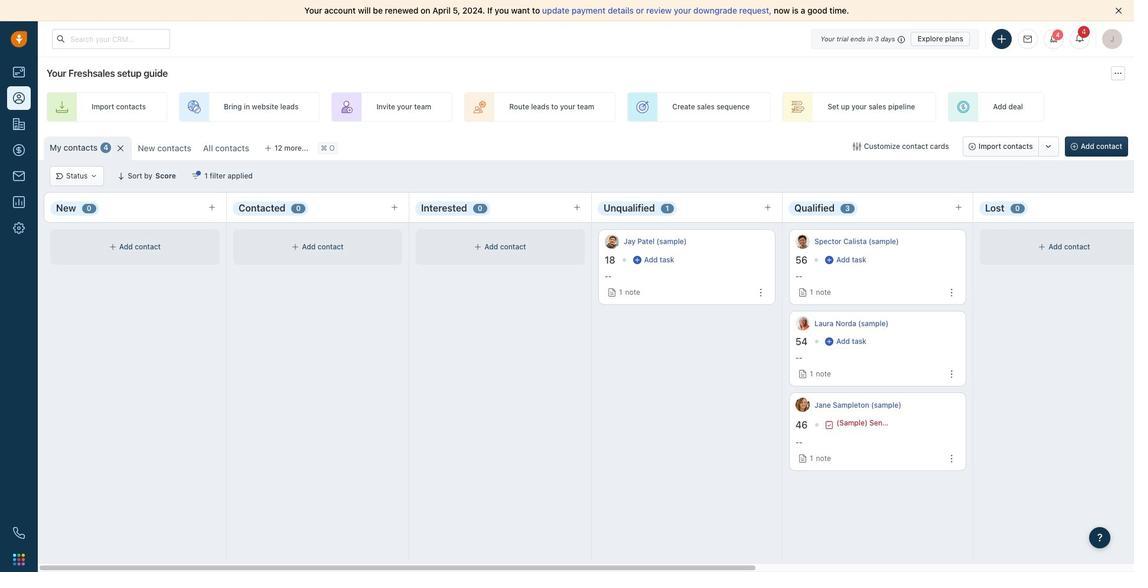 Task type: vqa. For each thing, say whether or not it's contained in the screenshot.
container_WX8MsF4aQZ5i3RN1 icon
yes



Task type: locate. For each thing, give the bounding box(es) containing it.
j image
[[605, 235, 619, 249], [796, 398, 810, 412]]

1 vertical spatial j image
[[796, 398, 810, 412]]

group
[[963, 137, 1059, 157]]

l image
[[796, 316, 810, 330]]

container_wx8msf4aqz5i3rn1 image
[[853, 142, 862, 151], [91, 173, 98, 180], [109, 243, 116, 251], [292, 243, 299, 251], [1039, 243, 1046, 251], [826, 338, 834, 346]]

0 horizontal spatial j image
[[605, 235, 619, 249]]

phone element
[[7, 521, 31, 545]]

container_wx8msf4aqz5i3rn1 image
[[191, 172, 200, 180], [56, 173, 63, 180], [475, 243, 482, 251], [633, 256, 642, 264], [826, 256, 834, 264], [826, 421, 834, 429]]

s image
[[796, 235, 810, 249]]



Task type: describe. For each thing, give the bounding box(es) containing it.
Search your CRM... text field
[[52, 29, 170, 49]]

close image
[[1116, 7, 1123, 14]]

0 vertical spatial j image
[[605, 235, 619, 249]]

freshworks switcher image
[[13, 554, 25, 565]]

phone image
[[13, 527, 25, 539]]

1 horizontal spatial j image
[[796, 398, 810, 412]]

send email image
[[1024, 35, 1032, 43]]



